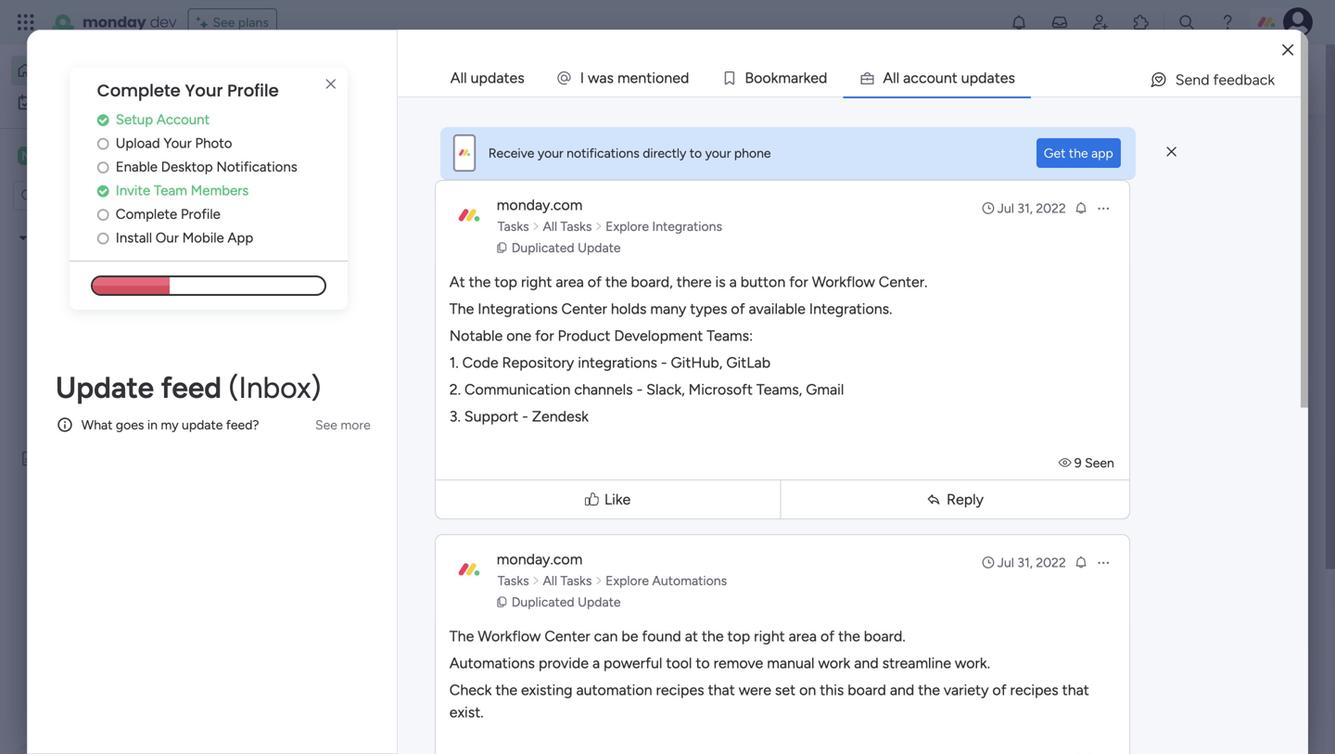 Task type: locate. For each thing, give the bounding box(es) containing it.
0 vertical spatial app
[[228, 229, 253, 246]]

members inside enable desktop notifications invite team members complete profile install our mobile app
[[1151, 243, 1209, 260]]

a down can
[[593, 654, 600, 672]]

maria williams image
[[1284, 7, 1313, 37]]

notifications inside enable desktop notifications link
[[216, 158, 297, 175]]

o right w
[[656, 69, 664, 87]]

2 c from the left
[[919, 69, 927, 87]]

m left r
[[779, 69, 791, 87]]

team down search in workspace field at left
[[93, 230, 123, 246]]

upload your photo up the enable desktop notifications
[[116, 135, 232, 151]]

s
[[607, 69, 614, 87], [1009, 69, 1015, 87]]

enable desktop notifications invite team members complete profile install our mobile app
[[1076, 220, 1258, 307]]

tasks link inside 'quick search results' list box
[[645, 416, 970, 624]]

- up slack,
[[661, 354, 667, 371]]

bugs queue inside 'quick search results' list box
[[337, 340, 419, 358]]

1 vertical spatial app
[[1188, 291, 1214, 307]]

2022 for at the top right area of the board, there is a button for workflow center.
[[1036, 200, 1066, 216]]

channels
[[574, 381, 633, 398]]

0 horizontal spatial bugs
[[64, 356, 93, 372]]

is
[[716, 273, 726, 291]]

my inside option
[[43, 94, 60, 110]]

options image right the 'ready-'
[[1096, 555, 1111, 570]]

update
[[182, 417, 223, 432]]

1 vertical spatial work
[[818, 654, 851, 672]]

1 recipes from the left
[[656, 681, 705, 699]]

like
[[605, 491, 631, 508]]

t left p
[[952, 69, 958, 87]]

for up available
[[789, 273, 809, 291]]

2 jul 31, 2022 link from the top
[[981, 553, 1066, 572]]

public board image for getting started
[[40, 418, 58, 436]]

select product image
[[17, 13, 35, 32]]

1 horizontal spatial bugs queue
[[337, 340, 419, 358]]

explore integrations
[[606, 218, 722, 234]]

2 horizontal spatial t
[[995, 69, 1000, 87]]

tasks link for the workflow center can be found at the top right area of the board.
[[495, 571, 532, 590]]

1 horizontal spatial install
[[1076, 291, 1112, 307]]

0 vertical spatial setup account link
[[97, 109, 348, 130]]

1 monday.com from the top
[[497, 196, 583, 214]]

jul 31, 2022 for at the top right area of the board, there is a button for workflow center.
[[998, 200, 1066, 216]]

circle o image inside install our mobile app "link"
[[97, 231, 109, 245]]

streamline
[[883, 654, 952, 672]]

0 vertical spatial options image
[[1096, 201, 1111, 216]]

explore
[[606, 218, 649, 234], [606, 573, 649, 588], [1109, 609, 1158, 626]]

the inside at the top right area of the board, there is a button for workflow center. the integrations center holds many types of available integrations. notable one for product development teams: 1. code repository integrations - github, gitlab 2. communication channels - slack, microsoft teams, gmail 3. support - zendesk
[[450, 300, 474, 318]]

tasks up at
[[680, 567, 718, 585]]

d for i w a s m e n t i o n e d
[[681, 69, 689, 87]]

circle o image for upload
[[97, 137, 109, 151]]

1 vertical spatial install
[[1076, 291, 1112, 307]]

w
[[588, 69, 599, 87]]

feed up update
[[161, 369, 222, 405]]

that down remove
[[708, 681, 735, 699]]

0 vertical spatial our
[[156, 229, 179, 246]]

1 horizontal spatial that
[[1063, 681, 1090, 699]]

top up remove
[[728, 627, 751, 645]]

1 vertical spatial all tasks
[[543, 573, 592, 588]]

2 jul from the top
[[998, 555, 1015, 570]]

available
[[749, 300, 806, 318]]

integrations
[[578, 354, 658, 371]]

our inside enable desktop notifications invite team members complete profile install our mobile app
[[1116, 291, 1139, 307]]

1 vertical spatial getting
[[1103, 722, 1149, 738]]

directly
[[643, 145, 687, 161]]

1 duplicated update from the top
[[512, 240, 621, 256]]

templates down the boost your workflow in minutes with ready-made templates
[[1162, 609, 1228, 626]]

1 horizontal spatial m
[[779, 69, 791, 87]]

tasks link for at the top right area of the board, there is a button for workflow center.
[[495, 217, 532, 236]]

1 vertical spatial update feed (inbox)
[[313, 699, 467, 719]]

jul 31, 2022 link for at the top right area of the board, there is a button for workflow center.
[[981, 199, 1066, 217]]

jul 31, 2022 for the workflow center can be found at the top right area of the board.
[[998, 555, 1066, 570]]

home option
[[11, 56, 199, 85]]

2 vertical spatial and
[[890, 681, 915, 699]]

1 d from the left
[[681, 69, 689, 87]]

2022 left made
[[1036, 555, 1066, 570]]

0 vertical spatial all
[[451, 69, 467, 87]]

getting for getting started
[[64, 419, 109, 435]]

0 vertical spatial install our mobile app link
[[97, 228, 348, 248]]

enable desktop notifications link for the rightmost dapulse x slim icon
[[1076, 218, 1308, 239]]

0 horizontal spatial complete your profile
[[97, 79, 279, 102]]

1 o from the left
[[656, 69, 664, 87]]

help image
[[1219, 13, 1237, 32]]

2 jul 31, 2022 from the top
[[998, 555, 1066, 570]]

app inside enable desktop notifications invite team members complete profile install our mobile app
[[1188, 291, 1214, 307]]

getting for getting started
[[1103, 722, 1149, 738]]

home
[[41, 63, 76, 78]]

0 horizontal spatial feedback
[[1098, 81, 1156, 98]]

0 horizontal spatial dapulse x slim image
[[1167, 144, 1177, 160]]

4 o from the left
[[927, 69, 936, 87]]

gmail
[[806, 381, 844, 398]]

t
[[647, 69, 652, 87], [952, 69, 958, 87], [995, 69, 1000, 87]]

1 vertical spatial enable desktop notifications link
[[1076, 218, 1308, 239]]

upload down the my work option on the left top of the page
[[116, 135, 160, 151]]

1 31, from the top
[[1018, 200, 1033, 216]]

explore up board,
[[606, 218, 649, 234]]

1 the from the top
[[450, 300, 474, 318]]

the
[[450, 300, 474, 318], [450, 627, 474, 645]]

jul
[[998, 200, 1015, 216], [998, 555, 1015, 570]]

2 duplicated from the top
[[512, 594, 575, 610]]

t right w
[[647, 69, 652, 87]]

jul for at the top right area of the board, there is a button for workflow center.
[[998, 200, 1015, 216]]

a inside the workflow center can be found at the top right area of the board. automations provide a powerful tool to remove manual work and streamline work. check the existing automation recipes that were set on this board and the variety of recipes that exist.
[[593, 654, 600, 672]]

2 options image from the top
[[1096, 555, 1111, 570]]

a right b
[[791, 69, 799, 87]]

2 horizontal spatial -
[[661, 354, 667, 371]]

1 2022 from the top
[[1036, 200, 1066, 216]]

install our mobile app link
[[97, 228, 348, 248], [1076, 289, 1308, 310]]

0 horizontal spatial setup
[[116, 111, 153, 128]]

1 jul 31, 2022 from the top
[[998, 200, 1066, 216]]

0 horizontal spatial slider arrow image
[[532, 571, 540, 590]]

top inside at the top right area of the board, there is a button for workflow center. the integrations center holds many types of available integrations. notable one for product development teams: 1. code repository integrations - github, gitlab 2. communication channels - slack, microsoft teams, gmail 3. support - zendesk
[[495, 273, 518, 291]]

recipes left the &
[[1011, 681, 1059, 699]]

0 vertical spatial jul
[[998, 200, 1015, 216]]

31,
[[1018, 200, 1033, 216], [1018, 555, 1033, 570]]

0 vertical spatial setup account
[[116, 111, 210, 128]]

team inside enable desktop notifications invite team members complete profile install our mobile app
[[1114, 243, 1147, 260]]

o right b
[[763, 69, 771, 87]]

2 horizontal spatial d
[[979, 69, 987, 87]]

e right i
[[673, 69, 681, 87]]

my work option
[[11, 87, 199, 117]]

templates inside button
[[1162, 609, 1228, 626]]

dev
[[150, 12, 177, 32], [383, 370, 404, 386], [727, 370, 748, 386], [383, 597, 404, 613]]

monday.com for at the top right area of the board, there is a button for workflow center.
[[497, 196, 583, 214]]

quickly
[[264, 70, 315, 88]]

all for the workflow center can be found at the top right area of the board.
[[543, 573, 557, 588]]

1 all tasks link from the top
[[540, 217, 595, 236]]

notifications
[[216, 158, 297, 175], [1177, 220, 1258, 236]]

9 seen
[[1075, 455, 1115, 471]]

0 vertical spatial enable
[[116, 158, 158, 175]]

1 vertical spatial workflow
[[478, 627, 541, 645]]

monday down roadmap
[[677, 370, 723, 386]]

that left "inspired"
[[1063, 681, 1090, 699]]

2 31, from the top
[[1018, 555, 1033, 570]]

list box containing my scrum team
[[0, 218, 237, 725]]

jul 31, 2022 left made
[[998, 555, 1066, 570]]

getting left started
[[1103, 722, 1149, 738]]

1 u from the left
[[936, 69, 944, 87]]

slider arrow image left add to favorites image
[[532, 571, 540, 590]]

scrum down 'one'
[[506, 370, 542, 386]]

public board image for roadmap
[[653, 339, 674, 359]]

1 slider arrow image from the left
[[532, 571, 540, 590]]

automations up at
[[652, 573, 727, 588]]

to
[[690, 145, 702, 161], [696, 654, 710, 672]]

0 vertical spatial account
[[157, 111, 210, 128]]

invite team members link for circle o image in the upload your photo link
[[97, 180, 348, 201]]

0 horizontal spatial queue
[[96, 356, 135, 372]]

reminder image
[[1074, 200, 1089, 215], [1074, 555, 1089, 569]]

enable down the app
[[1076, 220, 1118, 236]]

scrum right gmail
[[850, 370, 886, 386]]

add to favorites image
[[590, 339, 609, 358]]

complete profile link for check circle icon underneath get install our mobile app "link"
[[1076, 265, 1308, 286]]

2022 for the workflow center can be found at the top right area of the board.
[[1036, 555, 1066, 570]]

recipes down tool
[[656, 681, 705, 699]]

explore automations
[[606, 573, 727, 588]]

e right r
[[811, 69, 819, 87]]

tab list
[[435, 59, 1301, 96]]

your up enable desktop notifications invite team members complete profile install our mobile app
[[1124, 196, 1152, 213]]

options image
[[1096, 201, 1111, 216], [1096, 555, 1111, 570]]

slider arrow image
[[532, 571, 540, 590], [595, 571, 603, 590]]

mobile
[[182, 229, 224, 246], [1142, 291, 1184, 307]]

0 vertical spatial see
[[213, 14, 235, 30]]

0 horizontal spatial recipes
[[656, 681, 705, 699]]

see plans
[[213, 14, 269, 30]]

1 monday dev > my team > my scrum team from the left
[[333, 370, 575, 386]]

bugs up more
[[337, 340, 370, 358]]

explore down made
[[1109, 609, 1158, 626]]

> down feature spec template at the left of page
[[407, 597, 416, 613]]

invite
[[116, 182, 150, 199], [1076, 243, 1111, 260]]

circle o image
[[97, 137, 109, 151], [97, 231, 109, 245]]

0 horizontal spatial s
[[607, 69, 614, 87]]

s right w
[[607, 69, 614, 87]]

1 horizontal spatial workflow
[[812, 273, 875, 291]]

2 monday dev > my team > my scrum team from the left
[[677, 370, 919, 386]]

0 vertical spatial work
[[64, 94, 92, 110]]

1 jul from the top
[[998, 200, 1015, 216]]

more
[[341, 417, 371, 432]]

all tasks up provide
[[543, 573, 592, 588]]

1 slider arrow image from the left
[[532, 217, 540, 236]]

2 all tasks link from the top
[[540, 571, 595, 590]]

and down streamline
[[890, 681, 915, 699]]

slack,
[[647, 381, 685, 398]]

1 horizontal spatial team
[[545, 370, 575, 386]]

1 vertical spatial 2022
[[1036, 555, 1066, 570]]

check circle image
[[97, 113, 109, 127], [1057, 174, 1069, 188], [97, 184, 109, 198]]

1 horizontal spatial complete your profile
[[1057, 142, 1222, 162]]

option
[[0, 221, 237, 225]]

apps image
[[1132, 13, 1151, 32]]

getting inside "element"
[[1103, 722, 1149, 738]]

2 that from the left
[[1063, 681, 1090, 699]]

0 horizontal spatial upload your photo link
[[97, 133, 348, 154]]

Search in workspace field
[[39, 185, 155, 206]]

1 horizontal spatial photo
[[1155, 196, 1192, 213]]

p
[[970, 69, 979, 87]]

2 monday.com from the top
[[497, 550, 583, 568]]

right inside the workflow center can be found at the top right area of the board. automations provide a powerful tool to remove manual work and streamline work. check the existing automation recipes that were set on this board and the variety of recipes that exist.
[[754, 627, 785, 645]]

explore integrations link
[[603, 217, 725, 236]]

photo up the enable desktop notifications
[[195, 135, 232, 151]]

2 2022 from the top
[[1036, 555, 1066, 570]]

top right at
[[495, 273, 518, 291]]

teams:
[[707, 327, 753, 345]]

0 horizontal spatial -
[[522, 408, 528, 425]]

integrations inside at the top right area of the board, there is a button for workflow center. the integrations center holds many types of available integrations. notable one for product development teams: 1. code repository integrations - github, gitlab 2. communication channels - slack, microsoft teams, gmail 3. support - zendesk
[[478, 300, 558, 318]]

quick
[[1205, 70, 1243, 88]]

0 horizontal spatial setup account
[[116, 111, 210, 128]]

feedback
[[1214, 71, 1275, 89], [1098, 81, 1156, 98]]

in
[[147, 417, 158, 432], [1181, 546, 1193, 563]]

your left phone
[[705, 145, 731, 161]]

1 jul 31, 2022 link from the top
[[981, 199, 1066, 217]]

31, for at the top right area of the board, there is a button for workflow center.
[[1018, 200, 1033, 216]]

getting inside list box
[[64, 419, 109, 435]]

m for a
[[779, 69, 791, 87]]

monday up more
[[333, 370, 380, 386]]

my right teams,
[[829, 370, 847, 386]]

bugs queue up retrospectives
[[64, 356, 135, 372]]

inspired
[[1110, 669, 1163, 686]]

0 horizontal spatial automations
[[450, 654, 535, 672]]

team right gmail
[[889, 370, 919, 386]]

c
[[911, 69, 919, 87], [919, 69, 927, 87]]

0 horizontal spatial invite team members link
[[97, 180, 348, 201]]

1 horizontal spatial monday dev > my team > my scrum team
[[677, 370, 919, 386]]

-
[[661, 354, 667, 371], [637, 381, 643, 398], [522, 408, 528, 425]]

slider arrow image
[[532, 217, 540, 236], [595, 217, 603, 236]]

getting down retrospectives
[[64, 419, 109, 435]]

setup down the app
[[1076, 172, 1113, 189]]

0 vertical spatial jul 31, 2022
[[998, 200, 1066, 216]]

2 all tasks from the top
[[543, 573, 592, 588]]

public board image
[[653, 339, 674, 359], [40, 418, 58, 436], [19, 450, 37, 467], [653, 566, 674, 586]]

ready-
[[1041, 568, 1084, 586]]

0 horizontal spatial install
[[116, 229, 152, 246]]

search everything image
[[1178, 13, 1196, 32]]

monday dev
[[83, 12, 177, 32]]

my work
[[43, 94, 92, 110]]

0 vertical spatial circle o image
[[97, 137, 109, 151]]

1 horizontal spatial install our mobile app link
[[1076, 289, 1308, 310]]

feedback inside button
[[1214, 71, 1275, 89]]

(inbox) up feed?
[[229, 369, 321, 405]]

notifications for enable desktop notifications
[[216, 158, 297, 175]]

explore templates
[[1109, 609, 1228, 626]]

the up check at the bottom of page
[[450, 627, 474, 645]]

many
[[650, 300, 687, 318]]

center.
[[879, 273, 928, 291]]

workflow inside at the top right area of the board, there is a button for workflow center. the integrations center holds many types of available integrations. notable one for product development teams: 1. code repository integrations - github, gitlab 2. communication channels - slack, microsoft teams, gmail 3. support - zendesk
[[812, 273, 875, 291]]

0 horizontal spatial workflow
[[478, 627, 541, 645]]

enable inside enable desktop notifications invite team members complete profile install our mobile app
[[1076, 220, 1118, 236]]

0 horizontal spatial notifications
[[216, 158, 297, 175]]

desktop
[[161, 158, 213, 175], [1121, 220, 1173, 236]]

1 vertical spatial setup account link
[[1057, 170, 1308, 191]]

upload your photo down the app
[[1076, 196, 1192, 213]]

duplicated update
[[512, 240, 621, 256], [512, 594, 621, 610]]

e left i
[[630, 69, 638, 87]]

desktop inside enable desktop notifications invite team members complete profile install our mobile app
[[1121, 220, 1173, 236]]

boost
[[1041, 546, 1079, 563]]

team
[[93, 230, 123, 246], [545, 370, 575, 386], [889, 370, 919, 386]]

manual
[[767, 654, 815, 672]]

1 horizontal spatial scrum
[[506, 370, 542, 386]]

my right microsoft
[[762, 370, 780, 386]]

all tasks link for at the top right area of the board, there is a button for workflow center.
[[540, 217, 595, 236]]

my inside workspace selection element
[[43, 147, 64, 165]]

for right 'one'
[[535, 327, 554, 345]]

0 horizontal spatial photo
[[195, 135, 232, 151]]

get
[[1044, 145, 1066, 161]]

tool
[[666, 654, 692, 672]]

2 e from the left
[[673, 69, 681, 87]]

0 vertical spatial top
[[495, 273, 518, 291]]

invite team members link for circle o icon corresponding to upload
[[1076, 241, 1308, 262]]

2 reminder image from the top
[[1074, 555, 1089, 569]]

all tasks link for the workflow center can be found at the top right area of the board.
[[540, 571, 595, 590]]

were
[[739, 681, 772, 699]]

monday.com
[[497, 196, 583, 214], [497, 550, 583, 568]]

circle o image
[[97, 160, 109, 174], [1057, 198, 1069, 212], [97, 208, 109, 221]]

upload your photo for check circle icon underneath get
[[1076, 196, 1192, 213]]

upload your photo for check circle icon above my team
[[116, 135, 232, 151]]

1 horizontal spatial k
[[804, 69, 811, 87]]

list box
[[0, 218, 237, 725]]

the inside button
[[1069, 145, 1089, 161]]

explore automations link
[[603, 571, 730, 590]]

2 vertical spatial all
[[543, 573, 557, 588]]

2 slider arrow image from the left
[[595, 571, 603, 590]]

of up "teams:"
[[731, 300, 745, 318]]

see more
[[315, 417, 371, 432]]

1 horizontal spatial setup account
[[1076, 172, 1170, 189]]

bugs queue inside list box
[[64, 356, 135, 372]]

0 vertical spatial integrations
[[652, 218, 722, 234]]

v2 seen image
[[1059, 455, 1075, 471]]

complete your profile
[[97, 79, 279, 102], [1057, 142, 1222, 162]]

1 horizontal spatial our
[[1116, 291, 1139, 307]]

show all button
[[604, 646, 667, 676]]

0 horizontal spatial slider arrow image
[[532, 217, 540, 236]]

photo for check circle icon above my team
[[195, 135, 232, 151]]

monday.com for the workflow center can be found at the top right area of the board.
[[497, 550, 583, 568]]

k
[[771, 69, 779, 87], [804, 69, 811, 87]]

0 horizontal spatial app
[[228, 229, 253, 246]]

your down the maria!
[[368, 70, 398, 88]]

u right a
[[962, 69, 970, 87]]

1 vertical spatial area
[[789, 627, 817, 645]]

desktop for enable desktop notifications
[[161, 158, 213, 175]]

o left r
[[754, 69, 763, 87]]

area up manual
[[789, 627, 817, 645]]

duplicated update up holds
[[512, 240, 621, 256]]

circle o image for install
[[97, 231, 109, 245]]

0 vertical spatial center
[[562, 300, 607, 318]]

code
[[463, 354, 499, 371]]

notifications inside enable desktop notifications invite team members complete profile install our mobile app
[[1177, 220, 1258, 236]]

0 horizontal spatial k
[[771, 69, 779, 87]]

bugs up retrospectives
[[64, 356, 93, 372]]

bugs queue
[[337, 340, 419, 358], [64, 356, 135, 372]]

circle o image inside upload your photo link
[[97, 137, 109, 151]]

1 reminder image from the top
[[1074, 200, 1089, 215]]

your inside good morning, maria! quickly access your recent boards, inbox and workspaces
[[368, 70, 398, 88]]

team inside workspace selection element
[[67, 147, 103, 165]]

complete for the rightmost dapulse x slim icon
[[1057, 142, 1132, 162]]

2 the from the top
[[450, 627, 474, 645]]

3 o from the left
[[763, 69, 771, 87]]

a inside at the top right area of the board, there is a button for workflow center. the integrations center holds many types of available integrations. notable one for product development teams: 1. code repository integrations - github, gitlab 2. communication channels - slack, microsoft teams, gmail 3. support - zendesk
[[730, 273, 737, 291]]

a right a
[[903, 69, 911, 87]]

circle o image down my work link
[[97, 137, 109, 151]]

2 n from the left
[[664, 69, 673, 87]]

1 vertical spatial right
[[754, 627, 785, 645]]

enable for enable desktop notifications invite team members complete profile install our mobile app
[[1076, 220, 1118, 236]]

o left p
[[927, 69, 936, 87]]

0 vertical spatial for
[[789, 273, 809, 291]]

jul 31, 2022 down get
[[998, 200, 1066, 216]]

m for e
[[618, 69, 630, 87]]

queue inside list box
[[96, 356, 135, 372]]

1 vertical spatial explore
[[606, 573, 649, 588]]

1 all tasks from the top
[[543, 218, 592, 234]]

1 horizontal spatial right
[[754, 627, 785, 645]]

1 circle o image from the top
[[97, 137, 109, 151]]

product
[[558, 327, 611, 345]]

d
[[681, 69, 689, 87], [819, 69, 828, 87], [979, 69, 987, 87]]

0 vertical spatial reminder image
[[1074, 200, 1089, 215]]

duplicated up 'one'
[[512, 240, 575, 256]]

&
[[1070, 669, 1080, 686]]

e
[[630, 69, 638, 87], [673, 69, 681, 87], [811, 69, 819, 87], [1000, 69, 1009, 87]]

1 horizontal spatial and
[[854, 654, 879, 672]]

upload your photo link for check circle icon above my team
[[97, 133, 348, 154]]

right up manual
[[754, 627, 785, 645]]

jul 31, 2022 link
[[981, 199, 1066, 217], [981, 553, 1066, 572]]

0 horizontal spatial members
[[191, 182, 249, 199]]

tasks up provide
[[561, 573, 592, 588]]

3 d from the left
[[979, 69, 987, 87]]

circle o image up search in workspace field at left
[[97, 160, 109, 174]]

0 vertical spatial invite team members link
[[97, 180, 348, 201]]

circle o image down search in workspace field at left
[[97, 208, 109, 221]]

see plans button
[[188, 8, 277, 36]]

explore up be
[[606, 573, 649, 588]]

mobile inside enable desktop notifications invite team members complete profile install our mobile app
[[1142, 291, 1184, 307]]

the down at
[[450, 300, 474, 318]]

integrations up there
[[652, 218, 722, 234]]

bugs inside 'quick search results' list box
[[337, 340, 370, 358]]

queue
[[374, 340, 419, 358], [96, 356, 135, 372]]

1 t from the left
[[647, 69, 652, 87]]

0 horizontal spatial monday dev > my team > my scrum team
[[333, 370, 575, 386]]

0 horizontal spatial enable
[[116, 158, 158, 175]]

2 horizontal spatial n
[[944, 69, 952, 87]]

the workflow center can be found at the top right area of the board. automations provide a powerful tool to remove manual work and streamline work. check the existing automation recipes that were set on this board and the variety of recipes that exist.
[[450, 627, 1090, 721]]

1 duplicated from the top
[[512, 240, 575, 256]]

3 e from the left
[[811, 69, 819, 87]]

1 vertical spatial jul 31, 2022 link
[[981, 553, 1066, 572]]

center up the product
[[562, 300, 607, 318]]

1 horizontal spatial enable
[[1076, 220, 1118, 236]]

repository
[[502, 354, 574, 371]]

templates
[[1125, 568, 1191, 586], [1162, 609, 1228, 626]]

1 k from the left
[[771, 69, 779, 87]]

work up this
[[818, 654, 851, 672]]

setup account for check circle icon underneath get
[[1076, 172, 1170, 189]]

jul 31, 2022 link left made
[[981, 553, 1066, 572]]

monday.com down receive
[[497, 196, 583, 214]]

1 vertical spatial our
[[1116, 291, 1139, 307]]

dapulse x slim image down search
[[1280, 134, 1302, 157]]

s right p
[[1009, 69, 1015, 87]]

0 horizontal spatial (inbox)
[[229, 369, 321, 405]]

your up made
[[1083, 546, 1113, 563]]

0 horizontal spatial that
[[708, 681, 735, 699]]

workflow up provide
[[478, 627, 541, 645]]

that
[[708, 681, 735, 699], [1063, 681, 1090, 699]]

>
[[407, 370, 416, 386], [474, 370, 482, 386], [751, 370, 759, 386], [818, 370, 826, 386], [407, 597, 416, 613]]

0 horizontal spatial account
[[157, 111, 210, 128]]

profile
[[227, 79, 279, 102], [1174, 142, 1222, 162], [181, 206, 221, 222], [1141, 267, 1181, 284]]

tasks right template
[[498, 573, 529, 588]]

1 vertical spatial monday.com
[[497, 550, 583, 568]]

sprints
[[64, 293, 105, 309]]

2 t from the left
[[952, 69, 958, 87]]

1 vertical spatial circle o image
[[97, 231, 109, 245]]

1 c from the left
[[911, 69, 919, 87]]

monday dev > my team > my scrum team down available
[[677, 370, 919, 386]]

and left i
[[542, 70, 567, 88]]

templates image image
[[1046, 400, 1291, 528]]

in inside the boost your workflow in minutes with ready-made templates
[[1181, 546, 1193, 563]]

u
[[936, 69, 944, 87], [962, 69, 970, 87]]

0 horizontal spatial top
[[495, 273, 518, 291]]

1 horizontal spatial top
[[728, 627, 751, 645]]

1 options image from the top
[[1096, 201, 1111, 216]]

update feed (inbox)
[[55, 369, 321, 405], [313, 699, 467, 719]]

in left my
[[147, 417, 158, 432]]

exist.
[[450, 703, 484, 721]]

duplicated for the workflow center can be found at the top right area of the board.
[[512, 594, 575, 610]]

0 vertical spatial mobile
[[182, 229, 224, 246]]

dev down roadmap
[[727, 370, 748, 386]]

complete for circle o icon corresponding to complete
[[116, 206, 177, 222]]

1 m from the left
[[618, 69, 630, 87]]

1 horizontal spatial complete profile link
[[1076, 265, 1308, 286]]

complete profile link for install our mobile app "link" for check circle icon above my team
[[97, 204, 348, 225]]

1 s from the left
[[607, 69, 614, 87]]

my right workspace image
[[43, 147, 64, 165]]

templates down workflow
[[1125, 568, 1191, 586]]

public board image for tasks
[[653, 566, 674, 586]]

started
[[1152, 722, 1195, 738]]

install our mobile app link for check circle icon above my team
[[97, 228, 348, 248]]

learn
[[1029, 669, 1067, 686]]

2 m from the left
[[779, 69, 791, 87]]

explore for explore integrations
[[606, 218, 649, 234]]

area up the product
[[556, 273, 584, 291]]

roadmap
[[680, 340, 745, 358]]

1 horizontal spatial area
[[789, 627, 817, 645]]

jul 31, 2022
[[998, 200, 1066, 216], [998, 555, 1066, 570]]

1 vertical spatial duplicated
[[512, 594, 575, 610]]

complete your profile up the enable desktop notifications
[[97, 79, 279, 102]]

all for at the top right area of the board, there is a button for workflow center.
[[543, 218, 557, 234]]

2 duplicated update from the top
[[512, 594, 621, 610]]

dapulse x slim image
[[1280, 134, 1302, 157], [1167, 144, 1177, 160]]

1 vertical spatial automations
[[450, 654, 535, 672]]

i w a s m e n t i o n e d
[[580, 69, 689, 87]]

upload for circle o image in the upload your photo link
[[116, 135, 160, 151]]

lottie animation element
[[608, 45, 1129, 115], [0, 567, 237, 754]]

explore inside button
[[1109, 609, 1158, 626]]

2 circle o image from the top
[[97, 231, 109, 245]]

0 horizontal spatial in
[[147, 417, 158, 432]]



Task type: vqa. For each thing, say whether or not it's contained in the screenshot.
top the Duplicated Update
yes



Task type: describe. For each thing, give the bounding box(es) containing it.
queue inside 'quick search results' list box
[[374, 340, 419, 358]]

all updates
[[451, 69, 525, 87]]

circle o image for upload
[[1057, 198, 1069, 212]]

photo for check circle icon underneath get
[[1155, 196, 1192, 213]]

getting started element
[[1029, 703, 1308, 754]]

invite members image
[[1092, 13, 1110, 32]]

your right receive
[[538, 145, 564, 161]]

invite team members
[[116, 182, 249, 199]]

workspace image
[[18, 146, 36, 166]]

this
[[820, 681, 844, 699]]

workspaces
[[264, 90, 344, 108]]

tasks down my scrum team
[[64, 262, 95, 277]]

enable for enable desktop notifications
[[116, 158, 158, 175]]

complete profile
[[116, 206, 221, 222]]

circle o image for complete
[[97, 208, 109, 221]]

2 horizontal spatial team
[[889, 370, 919, 386]]

visited
[[385, 152, 436, 172]]

show
[[612, 653, 644, 669]]

tasks down receive
[[498, 218, 529, 234]]

workflow inside the workflow center can be found at the top right area of the board. automations provide a powerful tool to remove manual work and streamline work. check the existing automation recipes that were set on this board and the variety of recipes that exist.
[[478, 627, 541, 645]]

a right i
[[599, 69, 607, 87]]

2 d from the left
[[819, 69, 828, 87]]

check circle image up my team
[[97, 113, 109, 127]]

support
[[464, 408, 519, 425]]

reminder image for the integrations center holds many types of available integrations.
[[1074, 200, 1089, 215]]

be
[[622, 627, 639, 645]]

provide
[[539, 654, 589, 672]]

complete for dapulse x slim image
[[97, 79, 181, 102]]

work inside the workflow center can be found at the top right area of the board. automations provide a powerful tool to remove manual work and streamline work. check the existing automation recipes that were set on this board and the variety of recipes that exist.
[[818, 654, 851, 672]]

getting started
[[1103, 722, 1195, 738]]

2 vertical spatial -
[[522, 408, 528, 425]]

on
[[800, 681, 816, 699]]

monday down feature
[[333, 597, 380, 613]]

2 o from the left
[[754, 69, 763, 87]]

setup account for check circle icon above my team
[[116, 111, 210, 128]]

development
[[614, 327, 703, 345]]

jul for the workflow center can be found at the top right area of the board.
[[998, 555, 1015, 570]]

team inside list box
[[93, 230, 123, 246]]

morning,
[[300, 51, 351, 67]]

3 t from the left
[[995, 69, 1000, 87]]

31, for the workflow center can be found at the top right area of the board.
[[1018, 555, 1033, 570]]

reply
[[947, 491, 984, 508]]

board,
[[631, 273, 673, 291]]

my left 2.
[[419, 370, 437, 386]]

tab list containing all updates
[[435, 59, 1301, 96]]

app inside "link"
[[228, 229, 253, 246]]

r
[[799, 69, 804, 87]]

of right variety
[[993, 681, 1007, 699]]

feature
[[337, 567, 389, 585]]

area inside at the top right area of the board, there is a button for workflow center. the integrations center holds many types of available integrations. notable one for product development teams: 1. code repository integrations - github, gitlab 2. communication channels - slack, microsoft teams, gmail 3. support - zendesk
[[556, 273, 584, 291]]

2 horizontal spatial and
[[890, 681, 915, 699]]

b
[[745, 69, 754, 87]]

get the app button
[[1037, 138, 1121, 168]]

0 vertical spatial to
[[690, 145, 702, 161]]

templates inside the boost your workflow in minutes with ready-made templates
[[1125, 568, 1191, 586]]

2 k from the left
[[804, 69, 811, 87]]

1 vertical spatial account
[[1117, 172, 1170, 189]]

quick search button
[[1174, 61, 1308, 98]]

explore for explore automations
[[606, 573, 649, 588]]

options image for the integrations center holds many types of available integrations.
[[1096, 201, 1111, 216]]

a l l a c c o u n t u p d a t e s
[[883, 69, 1015, 87]]

seen
[[1085, 455, 1115, 471]]

> right 2.
[[474, 370, 482, 386]]

and inside good morning, maria! quickly access your recent boards, inbox and workspaces
[[542, 70, 567, 88]]

existing
[[521, 681, 573, 699]]

app
[[1092, 145, 1114, 161]]

get
[[1083, 669, 1106, 686]]

of up this
[[821, 627, 835, 645]]

notifications
[[567, 145, 640, 161]]

duplicated update for at the top right area of the board, there is a button for workflow center.
[[512, 240, 621, 256]]

0
[[481, 702, 489, 717]]

0 vertical spatial update feed (inbox)
[[55, 369, 321, 405]]

communication
[[465, 381, 571, 398]]

0 vertical spatial in
[[147, 417, 158, 432]]

upload for circle o icon corresponding to upload
[[1076, 196, 1120, 213]]

powerful
[[604, 654, 663, 672]]

complete your profile for check circle icon above my team
[[97, 79, 279, 102]]

profile inside enable desktop notifications invite team members complete profile install our mobile app
[[1141, 267, 1181, 284]]

explore for explore templates
[[1109, 609, 1158, 626]]

a right p
[[987, 69, 995, 87]]

> left 2.
[[407, 370, 416, 386]]

check circle image down my team
[[97, 184, 109, 198]]

tasks inside 'quick search results' list box
[[680, 567, 718, 585]]

v2 bolt switch image
[[1189, 69, 1200, 90]]

all tasks for the workflow center can be found at the top right area of the board.
[[543, 573, 592, 588]]

0 horizontal spatial lottie animation element
[[0, 567, 237, 754]]

install our mobile app link for check circle icon underneath get
[[1076, 289, 1308, 310]]

send
[[1176, 71, 1210, 89]]

there
[[677, 273, 712, 291]]

your inside the boost your workflow in minutes with ready-made templates
[[1083, 546, 1113, 563]]

1 l from the left
[[893, 69, 897, 87]]

integrations.
[[809, 300, 893, 318]]

tasks down "notifications"
[[561, 218, 592, 234]]

caret down image
[[19, 231, 27, 244]]

learn & get inspired
[[1029, 669, 1163, 686]]

options image for automations provide a powerful tool to remove manual work and streamline work.
[[1096, 555, 1111, 570]]

see more button
[[308, 410, 378, 439]]

setup for check circle icon above my team
[[116, 111, 153, 128]]

notifications image
[[1010, 13, 1029, 32]]

duplicated update for the workflow center can be found at the top right area of the board.
[[512, 594, 621, 610]]

2 slider arrow image from the left
[[595, 217, 603, 236]]

lottie animation image
[[0, 567, 237, 754]]

setup account link for the rightmost dapulse x slim icon
[[1057, 170, 1308, 191]]

feedback for give
[[1098, 81, 1156, 98]]

2 recipes from the left
[[1011, 681, 1059, 699]]

check circle image down get
[[1057, 174, 1069, 188]]

dev left 1.
[[383, 370, 404, 386]]

board
[[848, 681, 887, 699]]

2 u from the left
[[962, 69, 970, 87]]

close recently visited image
[[287, 151, 309, 173]]

send feedback
[[1176, 71, 1275, 89]]

4 e from the left
[[1000, 69, 1009, 87]]

dapulse x slim image
[[320, 73, 342, 96]]

9
[[1075, 455, 1082, 471]]

my down feature spec template at the left of page
[[419, 597, 437, 613]]

setup account link for dapulse x slim image
[[97, 109, 348, 130]]

reminder image for automations provide a powerful tool to remove manual work and streamline work.
[[1074, 555, 1089, 569]]

scrum inside list box
[[54, 230, 90, 246]]

1 n from the left
[[638, 69, 647, 87]]

to inside the workflow center can be found at the top right area of the board. automations provide a powerful tool to remove manual work and streamline work. check the existing automation recipes that were set on this board and the variety of recipes that exist.
[[696, 654, 710, 672]]

enable desktop notifications
[[116, 158, 297, 175]]

2 horizontal spatial scrum
[[850, 370, 886, 386]]

> right teams,
[[818, 370, 826, 386]]

1 e from the left
[[630, 69, 638, 87]]

at the top right area of the board, there is a button for workflow center. the integrations center holds many types of available integrations. notable one for product development teams: 1. code repository integrations - github, gitlab 2. communication channels - slack, microsoft teams, gmail 3. support - zendesk
[[450, 273, 928, 425]]

found
[[642, 627, 681, 645]]

notable
[[450, 327, 503, 345]]

center inside at the top right area of the board, there is a button for workflow center. the integrations center holds many types of available integrations. notable one for product development teams: 1. code repository integrations - github, gitlab 2. communication channels - slack, microsoft teams, gmail 3. support - zendesk
[[562, 300, 607, 318]]

0 vertical spatial members
[[191, 182, 249, 199]]

d for a l l a c c o u n t u p d a t e s
[[979, 69, 987, 87]]

of up the product
[[588, 273, 602, 291]]

upload your photo link for check circle icon underneath get
[[1057, 194, 1308, 215]]

0 vertical spatial feed
[[161, 369, 222, 405]]

the inside the workflow center can be found at the top right area of the board. automations provide a powerful tool to remove manual work and streamline work. check the existing automation recipes that were set on this board and the variety of recipes that exist.
[[450, 627, 474, 645]]

all
[[648, 653, 660, 669]]

0 vertical spatial lottie animation element
[[608, 45, 1129, 115]]

receive
[[489, 145, 535, 161]]

1 that from the left
[[708, 681, 735, 699]]

work inside option
[[64, 94, 92, 110]]

all tasks for at the top right area of the board, there is a button for workflow center.
[[543, 218, 592, 234]]

center inside the workflow center can be found at the top right area of the board. automations provide a powerful tool to remove manual work and streamline work. check the existing automation recipes that were set on this board and the variety of recipes that exist.
[[545, 627, 591, 645]]

1.
[[450, 354, 459, 371]]

enable desktop notifications link for dapulse x slim image
[[97, 157, 348, 177]]

0 horizontal spatial our
[[156, 229, 179, 246]]

add to favorites image
[[590, 566, 609, 585]]

close image
[[1283, 43, 1294, 57]]

> down "teams:"
[[751, 370, 759, 386]]

1 vertical spatial -
[[637, 381, 643, 398]]

monday dev > my team
[[333, 597, 471, 613]]

b o o k m a r k e d
[[745, 69, 828, 87]]

invite inside enable desktop notifications invite team members complete profile install our mobile app
[[1076, 243, 1111, 260]]

getting started
[[64, 419, 155, 435]]

0 vertical spatial install
[[116, 229, 152, 246]]

desktop for enable desktop notifications invite team members complete profile install our mobile app
[[1121, 220, 1173, 236]]

1 vertical spatial and
[[854, 654, 879, 672]]

send feedback button
[[1142, 65, 1283, 95]]

what
[[81, 417, 113, 432]]

3 n from the left
[[944, 69, 952, 87]]

dev left see plans button
[[150, 12, 177, 32]]

0 vertical spatial -
[[661, 354, 667, 371]]

complete inside enable desktop notifications invite team members complete profile install our mobile app
[[1076, 267, 1137, 284]]

home link
[[11, 56, 199, 85]]

your right the app
[[1136, 142, 1170, 162]]

see for see more
[[315, 417, 338, 432]]

see for see plans
[[213, 14, 235, 30]]

your down see plans button
[[185, 79, 223, 102]]

made
[[1084, 568, 1121, 586]]

3.
[[450, 408, 461, 425]]

give
[[1098, 60, 1126, 77]]

with
[[1253, 546, 1282, 563]]

teams,
[[757, 381, 803, 398]]

recently
[[313, 152, 381, 172]]

button
[[741, 273, 786, 291]]

notifications for enable desktop notifications invite team members complete profile install our mobile app
[[1177, 220, 1258, 236]]

like button
[[439, 472, 777, 527]]

what goes in my update feed?
[[81, 417, 259, 432]]

minutes
[[1196, 546, 1250, 563]]

maria!
[[354, 51, 390, 67]]

started
[[112, 419, 155, 435]]

set
[[775, 681, 796, 699]]

2 l from the left
[[897, 69, 900, 87]]

install inside enable desktop notifications invite team members complete profile install our mobile app
[[1076, 291, 1112, 307]]

updates
[[471, 69, 525, 87]]

one
[[507, 327, 532, 345]]

2 s from the left
[[1009, 69, 1015, 87]]

explore templates button
[[1041, 599, 1297, 636]]

0 horizontal spatial for
[[535, 327, 554, 345]]

work.
[[955, 654, 991, 672]]

my inside list box
[[33, 230, 51, 246]]

1 horizontal spatial (inbox)
[[412, 699, 467, 719]]

1 horizontal spatial dapulse x slim image
[[1280, 134, 1302, 157]]

setup for check circle icon underneath get
[[1076, 172, 1113, 189]]

feedback for send
[[1214, 71, 1275, 89]]

i
[[580, 69, 584, 87]]

all updates link
[[436, 60, 540, 96]]

right inside at the top right area of the board, there is a button for workflow center. the integrations center holds many types of available integrations. notable one for product development teams: 1. code repository integrations - github, gitlab 2. communication channels - slack, microsoft teams, gmail 3. support - zendesk
[[521, 273, 552, 291]]

duplicated for at the top right area of the board, there is a button for workflow center.
[[512, 240, 575, 256]]

board.
[[864, 627, 906, 645]]

top inside the workflow center can be found at the top right area of the board. automations provide a powerful tool to remove manual work and streamline work. check the existing automation recipes that were set on this board and the variety of recipes that exist.
[[728, 627, 751, 645]]

jul 31, 2022 link for the workflow center can be found at the top right area of the board.
[[981, 553, 1066, 572]]

template
[[428, 567, 490, 585]]

circle o image for enable
[[97, 160, 109, 174]]

dev down spec
[[383, 597, 404, 613]]

access
[[318, 70, 364, 88]]

area inside the workflow center can be found at the top right area of the board. automations provide a powerful tool to remove manual work and streamline work. check the existing automation recipes that were set on this board and the variety of recipes that exist.
[[789, 627, 817, 645]]

github,
[[671, 354, 723, 371]]

boards,
[[448, 70, 498, 88]]

1 horizontal spatial for
[[789, 273, 809, 291]]

my up support
[[485, 370, 503, 386]]

0 vertical spatial invite
[[116, 182, 150, 199]]

monday up home link
[[83, 12, 146, 32]]

automations inside the workflow center can be found at the top right area of the board. automations provide a powerful tool to remove manual work and streamline work. check the existing automation recipes that were set on this board and the variety of recipes that exist.
[[450, 654, 535, 672]]

1 horizontal spatial feed
[[373, 699, 408, 719]]

quick search results list box
[[287, 173, 985, 646]]

1 horizontal spatial automations
[[652, 573, 727, 588]]

your up the enable desktop notifications
[[164, 135, 192, 151]]

complete your profile for check circle icon underneath get
[[1057, 142, 1222, 162]]

microsoft
[[689, 381, 753, 398]]

workspace selection element
[[18, 145, 106, 167]]

inbox image
[[1051, 13, 1069, 32]]



